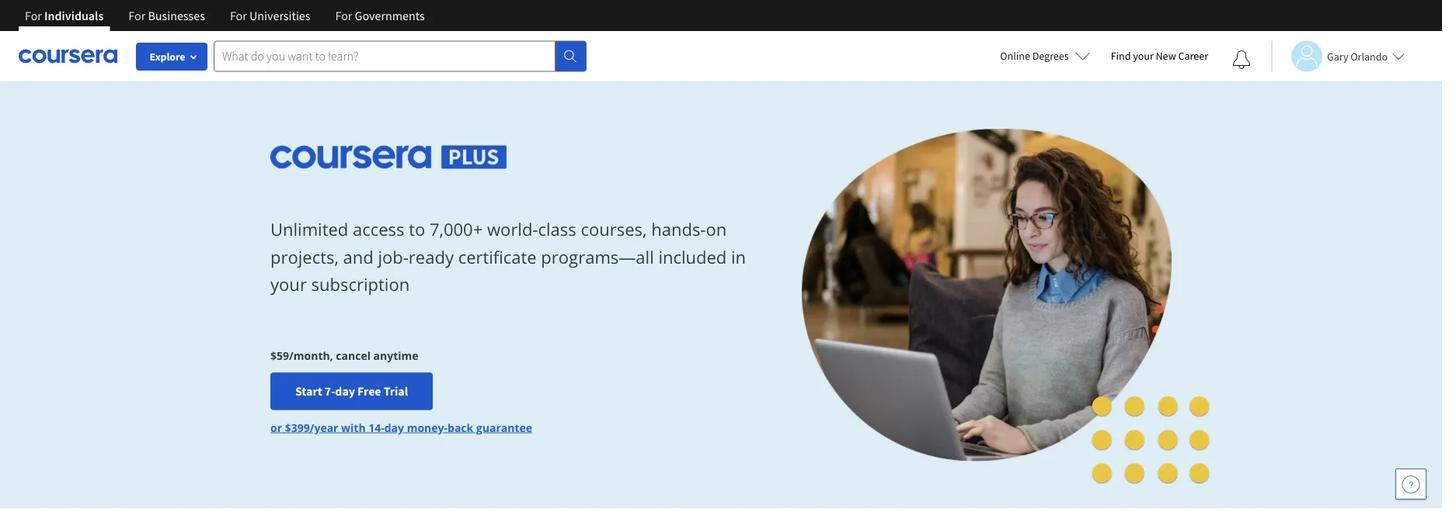 Task type: locate. For each thing, give the bounding box(es) containing it.
your down projects,
[[270, 273, 307, 296]]

career
[[1178, 49, 1208, 63]]

class
[[538, 218, 576, 241]]

for
[[25, 8, 42, 23], [128, 8, 145, 23], [230, 8, 247, 23], [335, 8, 352, 23]]

4 for from the left
[[335, 8, 352, 23]]

0 horizontal spatial day
[[335, 384, 355, 400]]

14-
[[368, 421, 384, 435]]

degrees
[[1032, 49, 1069, 63]]

individuals
[[44, 8, 104, 23]]

0 vertical spatial your
[[1133, 49, 1154, 63]]

for left individuals
[[25, 8, 42, 23]]

day left free
[[335, 384, 355, 400]]

coursera plus image
[[270, 146, 507, 169]]

to
[[409, 218, 425, 241]]

/month,
[[289, 348, 333, 363]]

1 vertical spatial your
[[270, 273, 307, 296]]

1 horizontal spatial your
[[1133, 49, 1154, 63]]

None search field
[[214, 41, 587, 72]]

gary
[[1327, 49, 1348, 63]]

ready
[[409, 245, 454, 269]]

free
[[357, 384, 381, 400]]

day left money- at the left bottom of page
[[384, 421, 404, 435]]

3 for from the left
[[230, 8, 247, 23]]

or
[[270, 421, 282, 435]]

$59 /month, cancel anytime
[[270, 348, 418, 363]]

show notifications image
[[1232, 51, 1251, 69]]

0 vertical spatial day
[[335, 384, 355, 400]]

7,000+
[[430, 218, 483, 241]]

world-
[[487, 218, 538, 241]]

online degrees button
[[988, 39, 1103, 73]]

for for universities
[[230, 8, 247, 23]]

guarantee
[[476, 421, 532, 435]]

7-
[[325, 384, 335, 400]]

for left businesses
[[128, 8, 145, 23]]

for left universities
[[230, 8, 247, 23]]

for individuals
[[25, 8, 104, 23]]

find
[[1111, 49, 1131, 63]]

$399
[[285, 421, 310, 435]]

for for businesses
[[128, 8, 145, 23]]

1 vertical spatial day
[[384, 421, 404, 435]]

your
[[1133, 49, 1154, 63], [270, 273, 307, 296]]

day
[[335, 384, 355, 400], [384, 421, 404, 435]]

for left governments
[[335, 8, 352, 23]]

your right find
[[1133, 49, 1154, 63]]

for universities
[[230, 8, 310, 23]]

2 for from the left
[[128, 8, 145, 23]]

0 horizontal spatial your
[[270, 273, 307, 296]]

universities
[[249, 8, 310, 23]]

included
[[658, 245, 727, 269]]

cancel
[[336, 348, 371, 363]]

day inside 'button'
[[335, 384, 355, 400]]

orlando
[[1351, 49, 1388, 63]]

1 for from the left
[[25, 8, 42, 23]]



Task type: describe. For each thing, give the bounding box(es) containing it.
find your new career
[[1111, 49, 1208, 63]]

access
[[353, 218, 404, 241]]

online degrees
[[1000, 49, 1069, 63]]

for for individuals
[[25, 8, 42, 23]]

unlimited access to 7,000+ world-class courses, hands-on projects, and job-ready certificate programs—all included in your subscription
[[270, 218, 746, 296]]

certificate
[[458, 245, 537, 269]]

hands-
[[651, 218, 706, 241]]

start 7-day free trial
[[295, 384, 408, 400]]

for businesses
[[128, 8, 205, 23]]

projects,
[[270, 245, 339, 269]]

programs—all
[[541, 245, 654, 269]]

find your new career link
[[1103, 47, 1216, 66]]

online
[[1000, 49, 1030, 63]]

in
[[731, 245, 746, 269]]

1 horizontal spatial day
[[384, 421, 404, 435]]

coursera image
[[19, 44, 117, 69]]

your inside unlimited access to 7,000+ world-class courses, hands-on projects, and job-ready certificate programs—all included in your subscription
[[270, 273, 307, 296]]

for for governments
[[335, 8, 352, 23]]

help center image
[[1402, 476, 1420, 494]]

/year
[[310, 421, 338, 435]]

gary orlando
[[1327, 49, 1388, 63]]

trial
[[384, 384, 408, 400]]

new
[[1156, 49, 1176, 63]]

businesses
[[148, 8, 205, 23]]

with
[[341, 421, 366, 435]]

explore
[[150, 50, 185, 64]]

and
[[343, 245, 374, 269]]

job-
[[378, 245, 409, 269]]

unlimited
[[270, 218, 348, 241]]

governments
[[355, 8, 425, 23]]

subscription
[[311, 273, 410, 296]]

$59
[[270, 348, 289, 363]]

start
[[295, 384, 322, 400]]

explore button
[[136, 43, 207, 71]]

banner navigation
[[12, 0, 437, 31]]

start 7-day free trial button
[[270, 373, 433, 410]]

for governments
[[335, 8, 425, 23]]

anytime
[[373, 348, 418, 363]]

gary orlando button
[[1271, 41, 1405, 72]]

back
[[448, 421, 473, 435]]

courses,
[[581, 218, 647, 241]]

or $399 /year with 14-day money-back guarantee
[[270, 421, 532, 435]]

What do you want to learn? text field
[[214, 41, 556, 72]]

on
[[706, 218, 727, 241]]

money-
[[407, 421, 448, 435]]



Task type: vqa. For each thing, say whether or not it's contained in the screenshot.
Liberal
no



